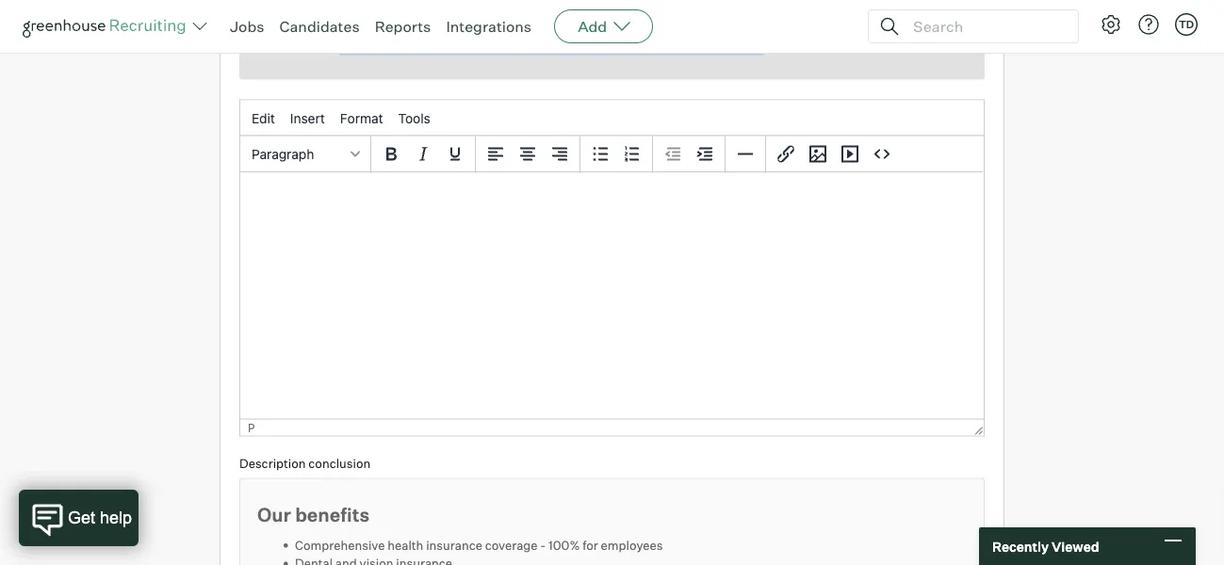 Task type: locate. For each thing, give the bounding box(es) containing it.
p button
[[248, 421, 255, 435]]

communicating
[[339, 0, 438, 16]]

td button
[[1171, 9, 1202, 40]]

employees
[[601, 538, 663, 553]]

by
[[551, 0, 566, 16]]

integrations
[[446, 17, 532, 36]]

for
[[583, 538, 598, 553]]

appeal
[[480, 37, 522, 54]]

conclusion
[[309, 456, 371, 471]]

benefits up comprehensive
[[295, 503, 370, 527]]

our benefits
[[257, 503, 370, 527]]

benefits
[[400, 37, 449, 54], [295, 503, 370, 527]]

0 vertical spatial benefits
[[400, 37, 449, 54]]

add
[[578, 17, 607, 36]]

format
[[340, 111, 383, 126]]

and
[[824, 0, 847, 16]]

comprehensive
[[295, 538, 385, 553]]

paragraph button
[[244, 138, 367, 170]]

benefits down reports
[[400, 37, 449, 54]]

resize image
[[975, 427, 984, 436]]

that up demographic
[[666, 0, 691, 16]]

1 horizontal spatial benefits
[[400, 37, 449, 54]]

toolbar
[[371, 136, 476, 173], [476, 136, 581, 173], [581, 136, 653, 173], [653, 136, 726, 173], [766, 136, 902, 173]]

growth right 'and'
[[850, 0, 894, 16]]

1 horizontal spatial that
[[666, 0, 691, 16]]

0 horizontal spatial benefits
[[295, 503, 370, 527]]

over
[[897, 0, 923, 16]]

1 vertical spatial a
[[540, 37, 547, 54]]

paragraph
[[252, 147, 314, 162]]

a right to
[[540, 37, 547, 54]]

a
[[441, 0, 448, 16], [540, 37, 547, 54]]

menu bar
[[240, 101, 984, 137]]

our
[[257, 503, 291, 527]]

1 vertical spatial benefits
[[295, 503, 370, 527]]

growth up integrations
[[451, 0, 495, 16]]

innate
[[926, 0, 965, 16]]

insert button
[[283, 102, 332, 134]]

groups
[[720, 37, 764, 54]]

1 vertical spatial that
[[452, 37, 477, 54]]

that
[[666, 0, 691, 16], [452, 37, 477, 54]]

that down integrations
[[452, 37, 477, 54]]

0 horizontal spatial growth
[[451, 0, 495, 16]]

-
[[540, 538, 546, 553]]

reports link
[[375, 17, 431, 36]]

candidates
[[279, 17, 360, 36]]

growth
[[451, 0, 495, 16], [850, 0, 894, 16]]

0 vertical spatial that
[[666, 0, 691, 16]]

0 vertical spatial a
[[441, 0, 448, 16]]

0 horizontal spatial a
[[441, 0, 448, 16]]

p
[[248, 421, 255, 435]]

a up integrations
[[441, 0, 448, 16]]

health
[[388, 538, 424, 553]]

Search text field
[[909, 13, 1061, 40]]

1 horizontal spatial growth
[[850, 0, 894, 16]]

2 toolbar from the left
[[476, 136, 581, 173]]

language
[[606, 0, 663, 16]]



Task type: describe. For each thing, give the bounding box(es) containing it.
abilities
[[339, 19, 387, 35]]

add button
[[554, 9, 653, 43]]

communicating a growth mindset by using language that emphasizes learning and growth over innate abilities including benefits that appeal to a wide range of demographic groups
[[339, 0, 965, 54]]

comprehensive health insurance coverage - 100% for employees
[[295, 538, 663, 553]]

to
[[525, 37, 537, 54]]

edit
[[252, 111, 275, 126]]

description
[[239, 456, 306, 471]]

4 toolbar from the left
[[653, 136, 726, 173]]

2 growth from the left
[[850, 0, 894, 16]]

coverage
[[485, 538, 538, 553]]

wide
[[550, 37, 579, 54]]

description conclusion
[[239, 456, 371, 471]]

mindset
[[498, 0, 548, 16]]

candidates link
[[279, 17, 360, 36]]

using
[[569, 0, 603, 16]]

100%
[[549, 538, 580, 553]]

greenhouse recruiting image
[[23, 15, 192, 38]]

tools
[[398, 111, 431, 126]]

1 toolbar from the left
[[371, 136, 476, 173]]

demographic
[[635, 37, 717, 54]]

integrations link
[[446, 17, 532, 36]]

configure image
[[1100, 13, 1122, 36]]

1 growth from the left
[[451, 0, 495, 16]]

recently viewed
[[992, 538, 1099, 555]]

format button
[[332, 102, 391, 134]]

td
[[1179, 18, 1194, 31]]

3 toolbar from the left
[[581, 136, 653, 173]]

tools button
[[391, 102, 438, 134]]

td button
[[1175, 13, 1198, 36]]

jobs link
[[230, 17, 264, 36]]

1 horizontal spatial a
[[540, 37, 547, 54]]

benefits inside communicating a growth mindset by using language that emphasizes learning and growth over innate abilities including benefits that appeal to a wide range of demographic groups
[[400, 37, 449, 54]]

insurance
[[426, 538, 482, 553]]

edit button
[[244, 102, 283, 134]]

recently
[[992, 538, 1049, 555]]

jobs
[[230, 17, 264, 36]]

insert
[[290, 111, 325, 126]]

menu bar containing edit
[[240, 101, 984, 137]]

emphasizes
[[694, 0, 767, 16]]

0 horizontal spatial that
[[452, 37, 477, 54]]

range
[[582, 37, 618, 54]]

learning
[[770, 0, 821, 16]]

paragraph group
[[240, 135, 984, 173]]

viewed
[[1052, 538, 1099, 555]]

reports
[[375, 17, 431, 36]]

5 toolbar from the left
[[766, 136, 902, 173]]

of
[[620, 37, 632, 54]]

including
[[339, 37, 397, 54]]



Task type: vqa. For each thing, say whether or not it's contained in the screenshot.
xychart image
no



